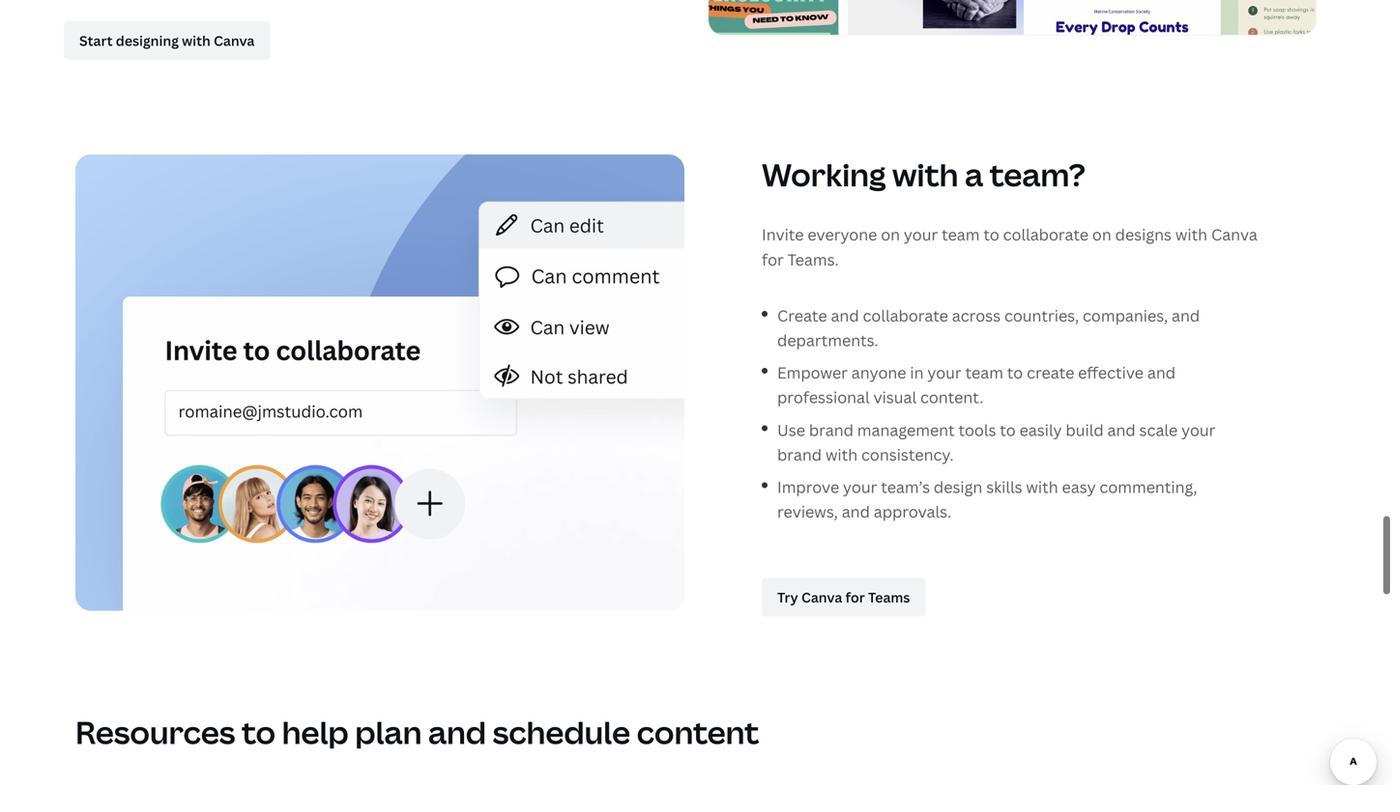 Task type: describe. For each thing, give the bounding box(es) containing it.
approvals.
[[874, 502, 951, 523]]

anyone
[[851, 363, 906, 383]]

and right plan
[[428, 712, 486, 754]]

team's
[[881, 477, 930, 498]]

to left "help"
[[242, 712, 276, 754]]

start designing with canva
[[79, 31, 255, 50]]

tools
[[958, 420, 996, 441]]

2 on from the left
[[1092, 224, 1111, 245]]

create
[[1027, 363, 1074, 383]]

empower
[[777, 363, 848, 383]]

improve your team's design skills with easy commenting, reviews, and approvals.
[[777, 477, 1197, 523]]

for inside invite everyone on your team to collaborate on designs with canva for teams.
[[762, 249, 784, 270]]

resources to help plan and schedule content
[[75, 712, 759, 754]]

use
[[777, 420, 805, 441]]

with inside invite everyone on your team to collaborate on designs with canva for teams.
[[1175, 224, 1207, 245]]

consistency.
[[861, 445, 954, 465]]

your inside empower anyone in your team to create effective and professional visual content.
[[927, 363, 962, 383]]

start designing with canva button
[[64, 21, 270, 60]]

with inside use brand management tools to easily build and scale your brand with consistency.
[[825, 445, 858, 465]]

collaborate inside create and collaborate across countries, companies, and departments.
[[863, 305, 948, 326]]

empower anyone in your team to create effective and professional visual content.
[[777, 363, 1176, 408]]

management
[[857, 420, 955, 441]]

team?
[[990, 154, 1085, 196]]

help
[[282, 712, 349, 754]]

a
[[965, 154, 983, 196]]

resources
[[75, 712, 235, 754]]

your inside use brand management tools to easily build and scale your brand with consistency.
[[1181, 420, 1216, 441]]

for inside button
[[845, 589, 865, 607]]

visual
[[873, 387, 917, 408]]

skills
[[986, 477, 1022, 498]]

collaborate inside invite everyone on your team to collaborate on designs with canva for teams.
[[1003, 224, 1089, 245]]

across
[[952, 305, 1001, 326]]

and inside empower anyone in your team to create effective and professional visual content.
[[1147, 363, 1176, 383]]

working with a team?
[[762, 154, 1085, 196]]



Task type: locate. For each thing, give the bounding box(es) containing it.
scale
[[1139, 420, 1178, 441]]

with
[[182, 31, 211, 50], [892, 154, 958, 196], [1175, 224, 1207, 245], [825, 445, 858, 465], [1026, 477, 1058, 498]]

1 on from the left
[[881, 224, 900, 245]]

professional
[[777, 387, 870, 408]]

ui invitetocollaborate5 image
[[75, 155, 684, 611]]

with right designs at the top of page
[[1175, 224, 1207, 245]]

schedule
[[493, 712, 630, 754]]

reviews,
[[777, 502, 838, 523]]

team up "content."
[[965, 363, 1003, 383]]

0 horizontal spatial on
[[881, 224, 900, 245]]

1 horizontal spatial on
[[1092, 224, 1111, 245]]

your inside improve your team's design skills with easy commenting, reviews, and approvals.
[[843, 477, 877, 498]]

to inside use brand management tools to easily build and scale your brand with consistency.
[[1000, 420, 1016, 441]]

0 vertical spatial canva
[[214, 31, 255, 50]]

team for create
[[965, 363, 1003, 383]]

plan
[[355, 712, 422, 754]]

invite everyone on your team to collaborate on designs with canva for teams.
[[762, 224, 1257, 270]]

improve
[[777, 477, 839, 498]]

to
[[983, 224, 999, 245], [1007, 363, 1023, 383], [1000, 420, 1016, 441], [242, 712, 276, 754]]

brand down professional on the right of the page
[[809, 420, 853, 441]]

1 horizontal spatial for
[[845, 589, 865, 607]]

your inside invite everyone on your team to collaborate on designs with canva for teams.
[[904, 224, 938, 245]]

and inside use brand management tools to easily build and scale your brand with consistency.
[[1107, 420, 1136, 441]]

with up improve
[[825, 445, 858, 465]]

companies,
[[1083, 305, 1168, 326]]

to inside invite everyone on your team to collaborate on designs with canva for teams.
[[983, 224, 999, 245]]

your
[[904, 224, 938, 245], [927, 363, 962, 383], [1181, 420, 1216, 441], [843, 477, 877, 498]]

and right build
[[1107, 420, 1136, 441]]

with inside improve your team's design skills with easy commenting, reviews, and approvals.
[[1026, 477, 1058, 498]]

with left easy
[[1026, 477, 1058, 498]]

teams.
[[787, 249, 839, 270]]

on
[[881, 224, 900, 245], [1092, 224, 1111, 245]]

team inside empower anyone in your team to create effective and professional visual content.
[[965, 363, 1003, 383]]

0 vertical spatial brand
[[809, 420, 853, 441]]

try
[[777, 589, 798, 607]]

and right companies, at top right
[[1172, 305, 1200, 326]]

content
[[637, 712, 759, 754]]

and right effective
[[1147, 363, 1176, 383]]

use brand management tools to easily build and scale your brand with consistency.
[[777, 420, 1216, 465]]

your up "content."
[[927, 363, 962, 383]]

with left the a on the right top of the page
[[892, 154, 958, 196]]

1 vertical spatial for
[[845, 589, 865, 607]]

canva inside start designing with canva button
[[214, 31, 255, 50]]

everyone
[[808, 224, 877, 245]]

1 vertical spatial brand
[[777, 445, 822, 465]]

your right "scale"
[[1181, 420, 1216, 441]]

canva right designs at the top of page
[[1211, 224, 1257, 245]]

with inside start designing with canva button
[[182, 31, 211, 50]]

for down invite
[[762, 249, 784, 270]]

designs
[[1115, 224, 1172, 245]]

your down working with a team?
[[904, 224, 938, 245]]

1 vertical spatial team
[[965, 363, 1003, 383]]

1 horizontal spatial collaborate
[[1003, 224, 1089, 245]]

on right everyone
[[881, 224, 900, 245]]

try canva for teams
[[777, 589, 910, 607]]

start
[[79, 31, 113, 50]]

design
[[934, 477, 982, 498]]

team for collaborate
[[942, 224, 980, 245]]

team inside invite everyone on your team to collaborate on designs with canva for teams.
[[942, 224, 980, 245]]

easily
[[1019, 420, 1062, 441]]

0 horizontal spatial collaborate
[[863, 305, 948, 326]]

canva inside 'try canva for teams' button
[[801, 589, 842, 607]]

try canva for teams button
[[762, 579, 925, 617]]

and inside improve your team's design skills with easy commenting, reviews, and approvals.
[[842, 502, 870, 523]]

working
[[762, 154, 886, 196]]

0 vertical spatial for
[[762, 249, 784, 270]]

0 horizontal spatial for
[[762, 249, 784, 270]]

brand
[[809, 420, 853, 441], [777, 445, 822, 465]]

build
[[1066, 420, 1104, 441]]

and up departments.
[[831, 305, 859, 326]]

brand down the use
[[777, 445, 822, 465]]

canva right 'try'
[[801, 589, 842, 607]]

0 vertical spatial collaborate
[[1003, 224, 1089, 245]]

team
[[942, 224, 980, 245], [965, 363, 1003, 383]]

your left team's
[[843, 477, 877, 498]]

collaborate
[[1003, 224, 1089, 245], [863, 305, 948, 326]]

to left create
[[1007, 363, 1023, 383]]

on left designs at the top of page
[[1092, 224, 1111, 245]]

canva inside invite everyone on your team to collaborate on designs with canva for teams.
[[1211, 224, 1257, 245]]

to inside empower anyone in your team to create effective and professional visual content.
[[1007, 363, 1023, 383]]

0 vertical spatial team
[[942, 224, 980, 245]]

commenting,
[[1100, 477, 1197, 498]]

for
[[762, 249, 784, 270], [845, 589, 865, 607]]

collaborate down team?
[[1003, 224, 1089, 245]]

collaborate up "in"
[[863, 305, 948, 326]]

team down the a on the right top of the page
[[942, 224, 980, 245]]

canva
[[214, 31, 255, 50], [1211, 224, 1257, 245], [801, 589, 842, 607]]

with right designing
[[182, 31, 211, 50]]

easy
[[1062, 477, 1096, 498]]

create and collaborate across countries, companies, and departments.
[[777, 305, 1200, 351]]

in
[[910, 363, 924, 383]]

invite
[[762, 224, 804, 245]]

countries,
[[1004, 305, 1079, 326]]

2 vertical spatial canva
[[801, 589, 842, 607]]

1 vertical spatial canva
[[1211, 224, 1257, 245]]

for left teams
[[845, 589, 865, 607]]

content.
[[920, 387, 983, 408]]

2 horizontal spatial canva
[[1211, 224, 1257, 245]]

designing
[[116, 31, 179, 50]]

create
[[777, 305, 827, 326]]

canva right designing
[[214, 31, 255, 50]]

0 horizontal spatial canva
[[214, 31, 255, 50]]

teams
[[868, 589, 910, 607]]

to right the tools
[[1000, 420, 1016, 441]]

1 horizontal spatial canva
[[801, 589, 842, 607]]

effective
[[1078, 363, 1144, 383]]

1 vertical spatial collaborate
[[863, 305, 948, 326]]

and right reviews,
[[842, 502, 870, 523]]

to down team?
[[983, 224, 999, 245]]

departments.
[[777, 330, 878, 351]]

and
[[831, 305, 859, 326], [1172, 305, 1200, 326], [1147, 363, 1176, 383], [1107, 420, 1136, 441], [842, 502, 870, 523], [428, 712, 486, 754]]



Task type: vqa. For each thing, say whether or not it's contained in the screenshot.
collaborate within the create and collaborate across countries, companies, and departments.
yes



